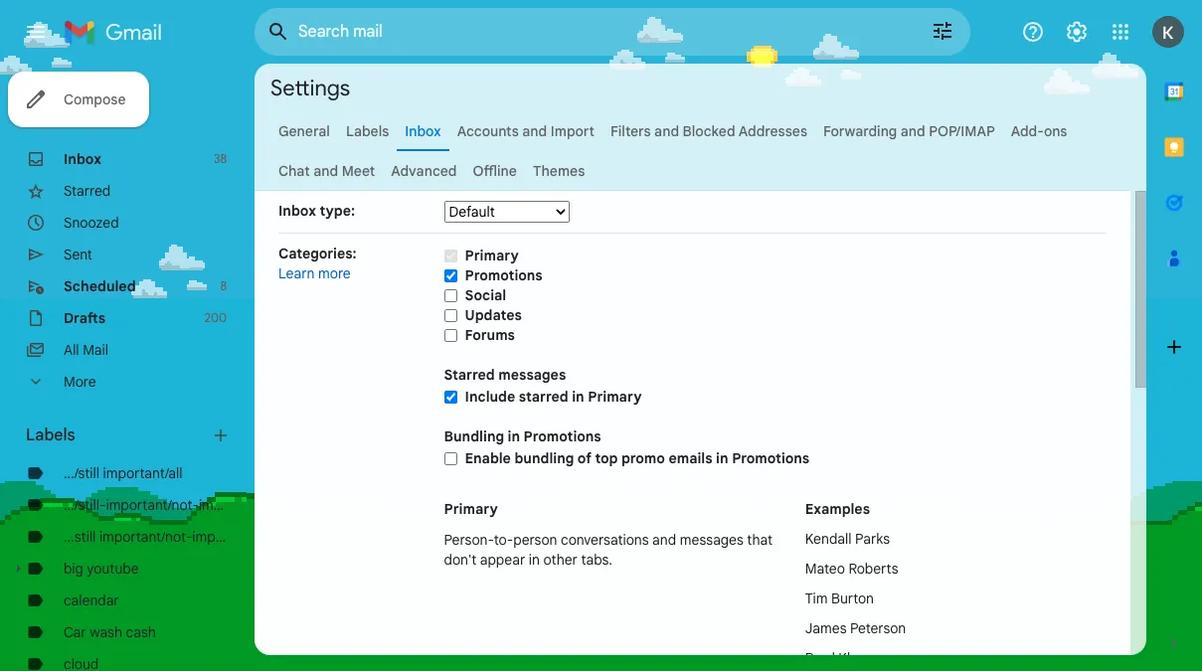 Task type: vqa. For each thing, say whether or not it's contained in the screenshot.
Spam:
no



Task type: describe. For each thing, give the bounding box(es) containing it.
2 vertical spatial promotions
[[732, 450, 810, 468]]

...still important/not-important
[[64, 528, 254, 546]]

general link
[[279, 122, 330, 140]]

meet
[[342, 162, 375, 180]]

and inside person-to-person conversations and messages that don't appear in other tabs.
[[653, 531, 677, 549]]

starred for starred link
[[64, 182, 111, 200]]

...still
[[64, 528, 96, 546]]

compose button
[[8, 72, 150, 127]]

categories: learn more
[[279, 245, 357, 283]]

of
[[578, 450, 592, 468]]

mateo
[[806, 560, 846, 578]]

in up enable
[[508, 428, 520, 446]]

.../still
[[64, 465, 99, 483]]

calendar link
[[64, 592, 119, 610]]

calendar
[[64, 592, 119, 610]]

categories:
[[279, 245, 357, 263]]

sent link
[[64, 246, 92, 264]]

starred for starred messages
[[444, 366, 495, 384]]

pop/imap
[[930, 122, 996, 140]]

examples
[[806, 500, 871, 518]]

kendall
[[806, 530, 852, 548]]

bundling in promotions
[[444, 428, 602, 446]]

roberts
[[849, 560, 899, 578]]

social
[[465, 287, 507, 304]]

offline link
[[473, 162, 517, 180]]

appear
[[480, 551, 526, 569]]

inbox for bottommost inbox link
[[64, 150, 101, 168]]

offline
[[473, 162, 517, 180]]

Include starred in Primary checkbox
[[444, 390, 457, 405]]

cash
[[126, 624, 156, 642]]

in inside person-to-person conversations and messages that don't appear in other tabs.
[[529, 551, 540, 569]]

messages inside person-to-person conversations and messages that don't appear in other tabs.
[[680, 531, 744, 549]]

big
[[64, 560, 83, 578]]

0 vertical spatial promotions
[[465, 267, 543, 285]]

.../still-
[[64, 496, 106, 514]]

person-
[[444, 531, 494, 549]]

car wash cash
[[64, 624, 156, 642]]

peterson
[[851, 620, 907, 638]]

conversations
[[561, 531, 649, 549]]

burton
[[832, 590, 875, 608]]

wash
[[90, 624, 122, 642]]

bundling
[[515, 450, 574, 468]]

add-ons link
[[1012, 122, 1068, 140]]

accounts and import
[[457, 122, 595, 140]]

themes
[[533, 162, 585, 180]]

james
[[806, 620, 847, 638]]

0 horizontal spatial messages
[[499, 366, 566, 384]]

person
[[514, 531, 558, 549]]

snoozed
[[64, 214, 119, 232]]

addresses
[[739, 122, 808, 140]]

Updates checkbox
[[444, 308, 457, 323]]

filters and blocked addresses link
[[611, 122, 808, 140]]

include
[[465, 388, 516, 406]]

labels heading
[[26, 426, 211, 446]]

chat and meet
[[279, 162, 375, 180]]

.../still-important/not-important link
[[64, 496, 261, 514]]

youtube
[[87, 560, 139, 578]]

200
[[204, 310, 227, 325]]

labels for labels link
[[346, 122, 389, 140]]

car
[[64, 624, 86, 642]]

include starred in primary
[[465, 388, 642, 406]]

forwarding
[[824, 122, 898, 140]]

important/not- for .../still-
[[106, 496, 199, 514]]

labels link
[[346, 122, 389, 140]]

klo
[[839, 650, 859, 668]]

snoozed link
[[64, 214, 119, 232]]

james peterson
[[806, 620, 907, 638]]

sent
[[64, 246, 92, 264]]

general
[[279, 122, 330, 140]]

all mail
[[64, 341, 108, 359]]

and for forwarding
[[901, 122, 926, 140]]

in right starred at the left of page
[[572, 388, 585, 406]]

important for .../still-important/not-important
[[199, 496, 261, 514]]

that
[[748, 531, 773, 549]]

0 vertical spatial primary
[[465, 247, 519, 265]]

starred
[[519, 388, 569, 406]]

Primary checkbox
[[444, 249, 457, 263]]

and for filters
[[655, 122, 680, 140]]

add-ons
[[1012, 122, 1068, 140]]

1 vertical spatial promotions
[[524, 428, 602, 446]]

tim burton
[[806, 590, 875, 608]]

add-
[[1012, 122, 1045, 140]]



Task type: locate. For each thing, give the bounding box(es) containing it.
messages
[[499, 366, 566, 384], [680, 531, 744, 549]]

messages left that
[[680, 531, 744, 549]]

bundling
[[444, 428, 504, 446]]

more button
[[0, 366, 239, 398]]

inbox for top inbox link
[[405, 122, 441, 140]]

more
[[318, 265, 351, 283]]

starred link
[[64, 182, 111, 200]]

settings
[[271, 74, 350, 101]]

import
[[551, 122, 595, 140]]

0 vertical spatial messages
[[499, 366, 566, 384]]

inbox up advanced
[[405, 122, 441, 140]]

starred up include starred in primary option
[[444, 366, 495, 384]]

brad klo
[[806, 650, 859, 668]]

Enable bundling of top promo emails in Promotions checkbox
[[444, 452, 457, 466]]

and left pop/imap
[[901, 122, 926, 140]]

0 vertical spatial important/not-
[[106, 496, 199, 514]]

other
[[544, 551, 578, 569]]

learn more link
[[279, 265, 351, 283]]

type:
[[320, 202, 355, 220]]

more
[[64, 373, 96, 391]]

forums
[[465, 326, 515, 344]]

compose
[[64, 91, 126, 108]]

inbox link up advanced
[[405, 122, 441, 140]]

and for chat
[[314, 162, 338, 180]]

1 horizontal spatial messages
[[680, 531, 744, 549]]

brad
[[806, 650, 836, 668]]

Forums checkbox
[[444, 328, 457, 343]]

scheduled
[[64, 278, 136, 295]]

big youtube
[[64, 560, 139, 578]]

filters
[[611, 122, 651, 140]]

and right "conversations"
[[653, 531, 677, 549]]

all mail link
[[64, 341, 108, 359]]

primary up person-
[[444, 500, 498, 518]]

updates
[[465, 306, 522, 324]]

in down person at the left bottom
[[529, 551, 540, 569]]

parks
[[856, 530, 891, 548]]

mateo roberts
[[806, 560, 899, 578]]

settings image
[[1066, 20, 1089, 44]]

primary up social
[[465, 247, 519, 265]]

inbox type:
[[279, 202, 355, 220]]

enable bundling of top promo emails in promotions
[[465, 450, 810, 468]]

promo
[[622, 450, 666, 468]]

1 horizontal spatial starred
[[444, 366, 495, 384]]

car wash cash link
[[64, 624, 156, 642]]

important for ...still important/not-important
[[192, 528, 254, 546]]

promotions up social
[[465, 267, 543, 285]]

inbox inside the labels navigation
[[64, 150, 101, 168]]

advanced search options image
[[923, 11, 963, 51]]

2 vertical spatial inbox
[[279, 202, 316, 220]]

0 vertical spatial important
[[199, 496, 261, 514]]

0 vertical spatial inbox
[[405, 122, 441, 140]]

drafts link
[[64, 309, 106, 327]]

in right the emails
[[716, 450, 729, 468]]

ons
[[1045, 122, 1068, 140]]

1 horizontal spatial labels
[[346, 122, 389, 140]]

top
[[595, 450, 618, 468]]

important/all
[[103, 465, 183, 483]]

blocked
[[683, 122, 736, 140]]

None search field
[[255, 8, 971, 56]]

labels for labels heading
[[26, 426, 75, 446]]

0 vertical spatial labels
[[346, 122, 389, 140]]

0 horizontal spatial starred
[[64, 182, 111, 200]]

learn
[[279, 265, 315, 283]]

all
[[64, 341, 79, 359]]

gmail image
[[64, 12, 172, 52]]

messages up starred at the left of page
[[499, 366, 566, 384]]

important/not- for ...still
[[99, 528, 192, 546]]

and for accounts
[[523, 122, 547, 140]]

1 vertical spatial starred
[[444, 366, 495, 384]]

1 vertical spatial primary
[[588, 388, 642, 406]]

.../still important/all
[[64, 465, 183, 483]]

promotions up bundling
[[524, 428, 602, 446]]

.../still important/all link
[[64, 465, 183, 483]]

labels
[[346, 122, 389, 140], [26, 426, 75, 446]]

themes link
[[533, 162, 585, 180]]

2 horizontal spatial inbox
[[405, 122, 441, 140]]

38
[[214, 151, 227, 166]]

accounts and import link
[[457, 122, 595, 140]]

inbox up starred link
[[64, 150, 101, 168]]

enable
[[465, 450, 511, 468]]

chat and meet link
[[279, 162, 375, 180]]

labels navigation
[[0, 64, 261, 672]]

0 vertical spatial starred
[[64, 182, 111, 200]]

important down .../still-important/not-important
[[192, 528, 254, 546]]

labels up meet
[[346, 122, 389, 140]]

Promotions checkbox
[[444, 268, 457, 283]]

forwarding and pop/imap
[[824, 122, 996, 140]]

1 vertical spatial messages
[[680, 531, 744, 549]]

chat
[[279, 162, 310, 180]]

Social checkbox
[[444, 288, 457, 303]]

labels up .../still
[[26, 426, 75, 446]]

search mail image
[[261, 14, 296, 50]]

important/not- up ...still important/not-important link
[[106, 496, 199, 514]]

primary
[[465, 247, 519, 265], [588, 388, 642, 406], [444, 500, 498, 518]]

kendall parks
[[806, 530, 891, 548]]

emails
[[669, 450, 713, 468]]

tab list
[[1147, 64, 1203, 600]]

1 vertical spatial inbox
[[64, 150, 101, 168]]

person-to-person conversations and messages that don't appear in other tabs.
[[444, 531, 773, 569]]

0 horizontal spatial labels
[[26, 426, 75, 446]]

0 vertical spatial inbox link
[[405, 122, 441, 140]]

1 vertical spatial important
[[192, 528, 254, 546]]

0 horizontal spatial inbox link
[[64, 150, 101, 168]]

2 vertical spatial primary
[[444, 500, 498, 518]]

scheduled link
[[64, 278, 136, 295]]

1 vertical spatial important/not-
[[99, 528, 192, 546]]

accounts
[[457, 122, 519, 140]]

promotions right the emails
[[732, 450, 810, 468]]

labels inside navigation
[[26, 426, 75, 446]]

to-
[[494, 531, 514, 549]]

primary up top
[[588, 388, 642, 406]]

1 horizontal spatial inbox
[[279, 202, 316, 220]]

and
[[523, 122, 547, 140], [655, 122, 680, 140], [901, 122, 926, 140], [314, 162, 338, 180], [653, 531, 677, 549]]

1 vertical spatial labels
[[26, 426, 75, 446]]

starred messages
[[444, 366, 566, 384]]

forwarding and pop/imap link
[[824, 122, 996, 140]]

.../still-important/not-important
[[64, 496, 261, 514]]

important/not- down .../still-important/not-important link
[[99, 528, 192, 546]]

starred inside the labels navigation
[[64, 182, 111, 200]]

don't
[[444, 551, 477, 569]]

0 horizontal spatial inbox
[[64, 150, 101, 168]]

and right chat
[[314, 162, 338, 180]]

tim
[[806, 590, 828, 608]]

1 vertical spatial inbox link
[[64, 150, 101, 168]]

Search mail text field
[[298, 22, 876, 42]]

and left "import"
[[523, 122, 547, 140]]

mail
[[83, 341, 108, 359]]

drafts
[[64, 309, 106, 327]]

main menu image
[[24, 20, 48, 44]]

inbox for inbox type:
[[279, 202, 316, 220]]

and right filters
[[655, 122, 680, 140]]

...still important/not-important link
[[64, 528, 254, 546]]

important up ...still important/not-important
[[199, 496, 261, 514]]

starred up snoozed "link"
[[64, 182, 111, 200]]

advanced link
[[391, 162, 457, 180]]

support image
[[1022, 20, 1046, 44]]

1 horizontal spatial inbox link
[[405, 122, 441, 140]]

tabs.
[[582, 551, 613, 569]]

inbox link up starred link
[[64, 150, 101, 168]]

inbox
[[405, 122, 441, 140], [64, 150, 101, 168], [279, 202, 316, 220]]

inbox down chat
[[279, 202, 316, 220]]



